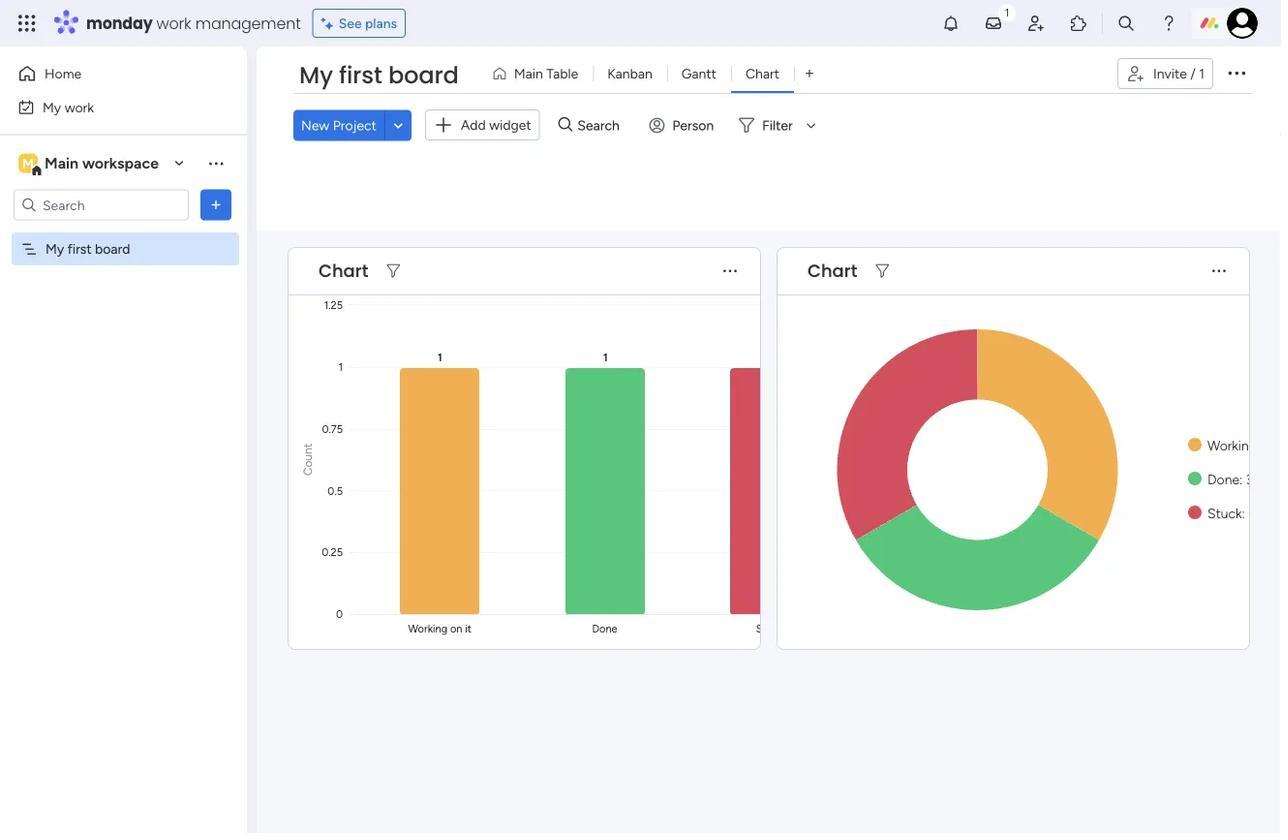 Task type: vqa. For each thing, say whether or not it's contained in the screenshot.
1st the 'of' from the left
no



Task type: locate. For each thing, give the bounding box(es) containing it.
work right monday
[[157, 12, 191, 34]]

2 horizontal spatial chart
[[808, 258, 858, 283]]

home
[[45, 65, 82, 82]]

v2 funnel image
[[387, 264, 400, 278], [876, 264, 889, 278]]

0 vertical spatial work
[[157, 12, 191, 34]]

board up angle down icon
[[389, 59, 459, 92]]

1 vertical spatial work
[[65, 99, 94, 115]]

1 vertical spatial 33.3%
[[1249, 504, 1282, 521]]

my first board inside field
[[299, 59, 459, 92]]

chart for more dots image
[[319, 258, 369, 283]]

1 vertical spatial board
[[95, 241, 130, 257]]

home button
[[12, 58, 208, 89]]

board inside field
[[389, 59, 459, 92]]

first up project in the top left of the page
[[339, 59, 383, 92]]

0 vertical spatial 33.3%
[[1247, 470, 1282, 487]]

1 horizontal spatial my first board
[[299, 59, 459, 92]]

main for main table
[[514, 65, 543, 82]]

0 horizontal spatial board
[[95, 241, 130, 257]]

/
[[1191, 65, 1196, 82]]

invite / 1
[[1154, 65, 1205, 82]]

0 vertical spatial first
[[339, 59, 383, 92]]

workspace options image
[[206, 153, 226, 173]]

0 horizontal spatial v2 funnel image
[[387, 264, 400, 278]]

option
[[0, 232, 247, 235]]

first
[[339, 59, 383, 92], [67, 241, 92, 257]]

v2 funnel image for more dots icon
[[876, 264, 889, 278]]

invite members image
[[1027, 14, 1047, 33]]

my first board inside list box
[[46, 241, 130, 257]]

kanban button
[[593, 58, 667, 89]]

board
[[389, 59, 459, 92], [95, 241, 130, 257]]

search everything image
[[1117, 14, 1137, 33]]

0 horizontal spatial first
[[67, 241, 92, 257]]

main
[[514, 65, 543, 82], [45, 154, 79, 172]]

my first board down search in workspace field
[[46, 241, 130, 257]]

1 vertical spatial first
[[67, 241, 92, 257]]

done
[[1208, 470, 1240, 487]]

widget
[[489, 117, 532, 133]]

0 vertical spatial my first board
[[299, 59, 459, 92]]

main for main workspace
[[45, 154, 79, 172]]

see plans
[[339, 15, 397, 31]]

options image
[[1226, 61, 1249, 84]]

0 vertical spatial board
[[389, 59, 459, 92]]

board inside list box
[[95, 241, 130, 257]]

1 vertical spatial my
[[43, 99, 61, 115]]

: for done
[[1240, 470, 1244, 487]]

more dots image
[[1213, 264, 1227, 278]]

work down the "home"
[[65, 99, 94, 115]]

gantt
[[682, 65, 717, 82]]

workspace
[[82, 154, 159, 172]]

my down search in workspace field
[[46, 241, 64, 257]]

main table
[[514, 65, 579, 82]]

2 vertical spatial my
[[46, 241, 64, 257]]

more dots image
[[724, 264, 737, 278]]

0 horizontal spatial my first board
[[46, 241, 130, 257]]

my up new
[[299, 59, 333, 92]]

1 image
[[999, 1, 1016, 23]]

1 vertical spatial :
[[1243, 504, 1246, 521]]

arrow down image
[[800, 114, 823, 137]]

main inside workspace selection element
[[45, 154, 79, 172]]

work inside button
[[65, 99, 94, 115]]

main left table
[[514, 65, 543, 82]]

0 vertical spatial my
[[299, 59, 333, 92]]

My first board field
[[295, 59, 464, 92]]

0 horizontal spatial main
[[45, 154, 79, 172]]

my down the "home"
[[43, 99, 61, 115]]

first down search in workspace field
[[67, 241, 92, 257]]

2 v2 funnel image from the left
[[876, 264, 889, 278]]

work for my
[[65, 99, 94, 115]]

working
[[1208, 437, 1258, 453]]

done : 33.3%
[[1208, 470, 1282, 487]]

board down search in workspace field
[[95, 241, 130, 257]]

0 vertical spatial :
[[1240, 470, 1244, 487]]

main content containing chart
[[257, 231, 1282, 833]]

i
[[1280, 437, 1282, 453]]

: down done : 33.3%
[[1243, 504, 1246, 521]]

my inside list box
[[46, 241, 64, 257]]

1 horizontal spatial main
[[514, 65, 543, 82]]

work
[[157, 12, 191, 34], [65, 99, 94, 115]]

1 vertical spatial my first board
[[46, 241, 130, 257]]

1 vertical spatial main
[[45, 154, 79, 172]]

chart inside button
[[746, 65, 780, 82]]

add widget button
[[425, 109, 540, 141]]

0 horizontal spatial chart
[[319, 258, 369, 283]]

1 horizontal spatial chart
[[746, 65, 780, 82]]

33.3% for stuck : 33.3%
[[1249, 504, 1282, 521]]

1 horizontal spatial v2 funnel image
[[876, 264, 889, 278]]

33.3%
[[1247, 470, 1282, 487], [1249, 504, 1282, 521]]

main right workspace icon
[[45, 154, 79, 172]]

main content
[[257, 231, 1282, 833]]

1 horizontal spatial first
[[339, 59, 383, 92]]

1 v2 funnel image from the left
[[387, 264, 400, 278]]

main inside button
[[514, 65, 543, 82]]

0 vertical spatial main
[[514, 65, 543, 82]]

:
[[1240, 470, 1244, 487], [1243, 504, 1246, 521]]

workspace image
[[18, 153, 38, 174]]

my first board
[[299, 59, 459, 92], [46, 241, 130, 257]]

options image
[[206, 195, 226, 215]]

0 horizontal spatial work
[[65, 99, 94, 115]]

angle down image
[[394, 118, 403, 133]]

my first board down plans
[[299, 59, 459, 92]]

33.3% down done : 33.3%
[[1249, 504, 1282, 521]]

33.3% down on
[[1247, 470, 1282, 487]]

v2 funnel image for more dots image
[[387, 264, 400, 278]]

select product image
[[17, 14, 37, 33]]

workspace selection element
[[18, 152, 162, 177]]

my
[[299, 59, 333, 92], [43, 99, 61, 115], [46, 241, 64, 257]]

: down working on i
[[1240, 470, 1244, 487]]

my work button
[[12, 92, 208, 123]]

chart
[[746, 65, 780, 82], [319, 258, 369, 283], [808, 258, 858, 283]]

see
[[339, 15, 362, 31]]

1 horizontal spatial board
[[389, 59, 459, 92]]

1 horizontal spatial work
[[157, 12, 191, 34]]



Task type: describe. For each thing, give the bounding box(es) containing it.
: for stuck
[[1243, 504, 1246, 521]]

my work
[[43, 99, 94, 115]]

help image
[[1160, 14, 1179, 33]]

plans
[[365, 15, 397, 31]]

apps image
[[1070, 14, 1089, 33]]

33.3% for done : 33.3%
[[1247, 470, 1282, 487]]

main table button
[[484, 58, 593, 89]]

monday work management
[[86, 12, 301, 34]]

invite / 1 button
[[1118, 58, 1214, 89]]

gantt button
[[667, 58, 732, 89]]

work for monday
[[157, 12, 191, 34]]

project
[[333, 117, 377, 133]]

see plans button
[[313, 9, 406, 38]]

my first board list box
[[0, 229, 247, 527]]

add widget
[[461, 117, 532, 133]]

Search field
[[573, 112, 631, 139]]

chart button
[[732, 58, 795, 89]]

main workspace
[[45, 154, 159, 172]]

filter
[[763, 117, 793, 133]]

management
[[195, 12, 301, 34]]

new project
[[301, 117, 377, 133]]

filter button
[[732, 110, 823, 141]]

dapulse drag handle 3 image
[[300, 264, 308, 278]]

new project button
[[294, 110, 385, 141]]

my inside field
[[299, 59, 333, 92]]

person
[[673, 117, 714, 133]]

on
[[1261, 437, 1276, 453]]

invite
[[1154, 65, 1188, 82]]

stuck
[[1208, 504, 1243, 521]]

new
[[301, 117, 330, 133]]

m
[[22, 155, 34, 172]]

my inside button
[[43, 99, 61, 115]]

chart for more dots icon
[[808, 258, 858, 283]]

first inside field
[[339, 59, 383, 92]]

1
[[1200, 65, 1205, 82]]

v2 search image
[[559, 114, 573, 136]]

monday
[[86, 12, 153, 34]]

working on i
[[1208, 437, 1282, 453]]

table
[[547, 65, 579, 82]]

Search in workspace field
[[41, 194, 162, 216]]

person button
[[642, 110, 726, 141]]

first inside list box
[[67, 241, 92, 257]]

stuck : 33.3%
[[1208, 504, 1282, 521]]

add
[[461, 117, 486, 133]]

john smith image
[[1228, 8, 1259, 39]]

notifications image
[[942, 14, 961, 33]]

add view image
[[806, 67, 814, 81]]

inbox image
[[985, 14, 1004, 33]]

kanban
[[608, 65, 653, 82]]



